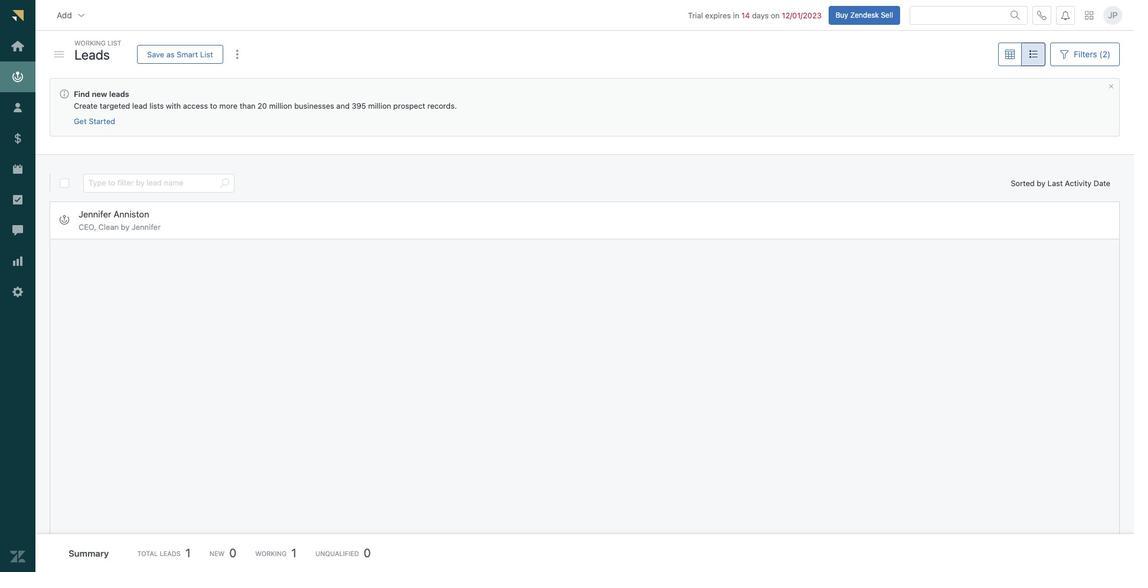Task type: vqa. For each thing, say whether or not it's contained in the screenshot.
the User menu image
no



Task type: describe. For each thing, give the bounding box(es) containing it.
working list leads
[[74, 39, 122, 62]]

save
[[147, 49, 164, 59]]

than
[[240, 101, 256, 111]]

leads image
[[60, 215, 69, 225]]

ceo,
[[79, 222, 96, 231]]

businesses
[[294, 101, 334, 111]]

total
[[137, 549, 158, 557]]

filters (2)
[[1074, 49, 1111, 59]]

save as smart list button
[[137, 45, 223, 64]]

find new leads create targeted lead lists with access to more than 20 million businesses and 395 million prospect records.
[[74, 89, 457, 111]]

unqualified
[[316, 549, 359, 557]]

more
[[219, 101, 238, 111]]

leads inside working list leads
[[74, 46, 110, 62]]

access
[[183, 101, 208, 111]]

0 for new 0
[[229, 546, 237, 560]]

zendesk image
[[10, 549, 25, 564]]

chevron down image
[[77, 10, 86, 20]]

filters
[[1074, 49, 1098, 59]]

on
[[771, 10, 780, 20]]

to
[[210, 101, 217, 111]]

buy zendesk sell
[[836, 10, 894, 19]]

last
[[1048, 178, 1063, 188]]

by inside jennifer anniston ceo, clean by jennifer
[[121, 222, 130, 231]]

trial
[[688, 10, 703, 20]]

days
[[752, 10, 769, 20]]

new
[[92, 89, 107, 99]]

lead
[[132, 101, 147, 111]]

add button
[[47, 3, 96, 27]]

jennifer anniston link
[[79, 208, 149, 220]]

jp
[[1109, 10, 1118, 20]]

with
[[166, 101, 181, 111]]

working for 1
[[255, 549, 287, 557]]

prospect
[[394, 101, 425, 111]]

clean
[[98, 222, 119, 231]]

new 0
[[210, 546, 237, 560]]

records.
[[428, 101, 457, 111]]

started
[[89, 117, 115, 126]]

add
[[57, 10, 72, 20]]

activity
[[1065, 178, 1092, 188]]

bell image
[[1061, 10, 1071, 20]]

buy
[[836, 10, 849, 19]]

in
[[733, 10, 740, 20]]

1 million from the left
[[269, 101, 292, 111]]

summary
[[69, 548, 109, 558]]

list inside working list leads
[[108, 39, 122, 47]]

sell
[[881, 10, 894, 19]]

expires
[[706, 10, 731, 20]]



Task type: locate. For each thing, give the bounding box(es) containing it.
0 right unqualified
[[364, 546, 371, 560]]

total leads 1
[[137, 546, 191, 560]]

0 horizontal spatial jennifer
[[79, 208, 111, 219]]

list inside button
[[200, 49, 213, 59]]

0 vertical spatial working
[[74, 39, 106, 47]]

save as smart list
[[147, 49, 213, 59]]

leads right total
[[160, 549, 181, 557]]

cancel image
[[1109, 83, 1115, 90]]

1 vertical spatial leads
[[160, 549, 181, 557]]

sorted
[[1011, 178, 1035, 188]]

zendesk products image
[[1086, 11, 1094, 19]]

trial expires in 14 days on 12/01/2023
[[688, 10, 822, 20]]

lists
[[150, 101, 164, 111]]

jennifer down anniston
[[132, 222, 161, 231]]

jennifer up ceo,
[[79, 208, 111, 219]]

new
[[210, 549, 225, 557]]

0 vertical spatial search image
[[1011, 10, 1021, 20]]

calls image
[[1038, 10, 1047, 20]]

2 1 from the left
[[292, 546, 297, 560]]

1 horizontal spatial 0
[[364, 546, 371, 560]]

1 horizontal spatial working
[[255, 549, 287, 557]]

395
[[352, 101, 366, 111]]

0 horizontal spatial million
[[269, 101, 292, 111]]

0 horizontal spatial 1
[[186, 546, 191, 560]]

1 vertical spatial working
[[255, 549, 287, 557]]

create
[[74, 101, 98, 111]]

0 horizontal spatial leads
[[74, 46, 110, 62]]

0 right new
[[229, 546, 237, 560]]

1 horizontal spatial leads
[[160, 549, 181, 557]]

info image
[[60, 89, 69, 99]]

0 vertical spatial jennifer
[[79, 208, 111, 219]]

by down anniston
[[121, 222, 130, 231]]

1 left new
[[186, 546, 191, 560]]

1 vertical spatial list
[[200, 49, 213, 59]]

working
[[74, 39, 106, 47], [255, 549, 287, 557]]

smart
[[177, 49, 198, 59]]

jennifer anniston ceo, clean by jennifer
[[79, 208, 161, 231]]

1 vertical spatial search image
[[220, 178, 229, 188]]

1 1 from the left
[[186, 546, 191, 560]]

0 vertical spatial leads
[[74, 46, 110, 62]]

million
[[269, 101, 292, 111], [368, 101, 391, 111]]

2 million from the left
[[368, 101, 391, 111]]

search image
[[1011, 10, 1021, 20], [220, 178, 229, 188]]

get
[[74, 117, 87, 126]]

Type to filter by lead name field
[[89, 174, 215, 192]]

1
[[186, 546, 191, 560], [292, 546, 297, 560]]

working for leads
[[74, 39, 106, 47]]

0 vertical spatial list
[[108, 39, 122, 47]]

0 vertical spatial by
[[1037, 178, 1046, 188]]

1 horizontal spatial list
[[200, 49, 213, 59]]

list right smart
[[200, 49, 213, 59]]

get started link
[[74, 117, 115, 127]]

unqualified 0
[[316, 546, 371, 560]]

list
[[108, 39, 122, 47], [200, 49, 213, 59]]

1 vertical spatial by
[[121, 222, 130, 231]]

handler image
[[54, 51, 64, 57]]

0 horizontal spatial 0
[[229, 546, 237, 560]]

leads
[[74, 46, 110, 62], [160, 549, 181, 557]]

leads
[[109, 89, 129, 99]]

working 1
[[255, 546, 297, 560]]

1 vertical spatial jennifer
[[132, 222, 161, 231]]

sorted by last activity date
[[1011, 178, 1111, 188]]

anniston
[[114, 208, 149, 219]]

0 horizontal spatial search image
[[220, 178, 229, 188]]

20
[[258, 101, 267, 111]]

0 horizontal spatial by
[[121, 222, 130, 231]]

overflow vertical fill image
[[233, 50, 242, 59]]

2 0 from the left
[[364, 546, 371, 560]]

and
[[336, 101, 350, 111]]

1 horizontal spatial search image
[[1011, 10, 1021, 20]]

1 0 from the left
[[229, 546, 237, 560]]

list up leads
[[108, 39, 122, 47]]

jp button
[[1104, 6, 1123, 25]]

working inside working list leads
[[74, 39, 106, 47]]

1 left unqualified
[[292, 546, 297, 560]]

working down chevron down image
[[74, 39, 106, 47]]

0 horizontal spatial working
[[74, 39, 106, 47]]

get started
[[74, 117, 115, 126]]

12/01/2023
[[782, 10, 822, 20]]

working right new 0
[[255, 549, 287, 557]]

leads inside total leads 1
[[160, 549, 181, 557]]

leads right the handler "icon"
[[74, 46, 110, 62]]

filters (2) button
[[1051, 43, 1121, 66]]

1 horizontal spatial million
[[368, 101, 391, 111]]

0
[[229, 546, 237, 560], [364, 546, 371, 560]]

(2)
[[1100, 49, 1111, 59]]

0 horizontal spatial list
[[108, 39, 122, 47]]

million right 395
[[368, 101, 391, 111]]

0 for unqualified 0
[[364, 546, 371, 560]]

working inside working 1
[[255, 549, 287, 557]]

as
[[166, 49, 175, 59]]

buy zendesk sell button
[[829, 6, 901, 25]]

jennifer
[[79, 208, 111, 219], [132, 222, 161, 231]]

targeted
[[100, 101, 130, 111]]

1 horizontal spatial by
[[1037, 178, 1046, 188]]

1 horizontal spatial jennifer
[[132, 222, 161, 231]]

1 horizontal spatial 1
[[292, 546, 297, 560]]

by left the last
[[1037, 178, 1046, 188]]

14
[[742, 10, 750, 20]]

million right 20
[[269, 101, 292, 111]]

by
[[1037, 178, 1046, 188], [121, 222, 130, 231]]

find
[[74, 89, 90, 99]]

date
[[1094, 178, 1111, 188]]

zendesk
[[851, 10, 879, 19]]



